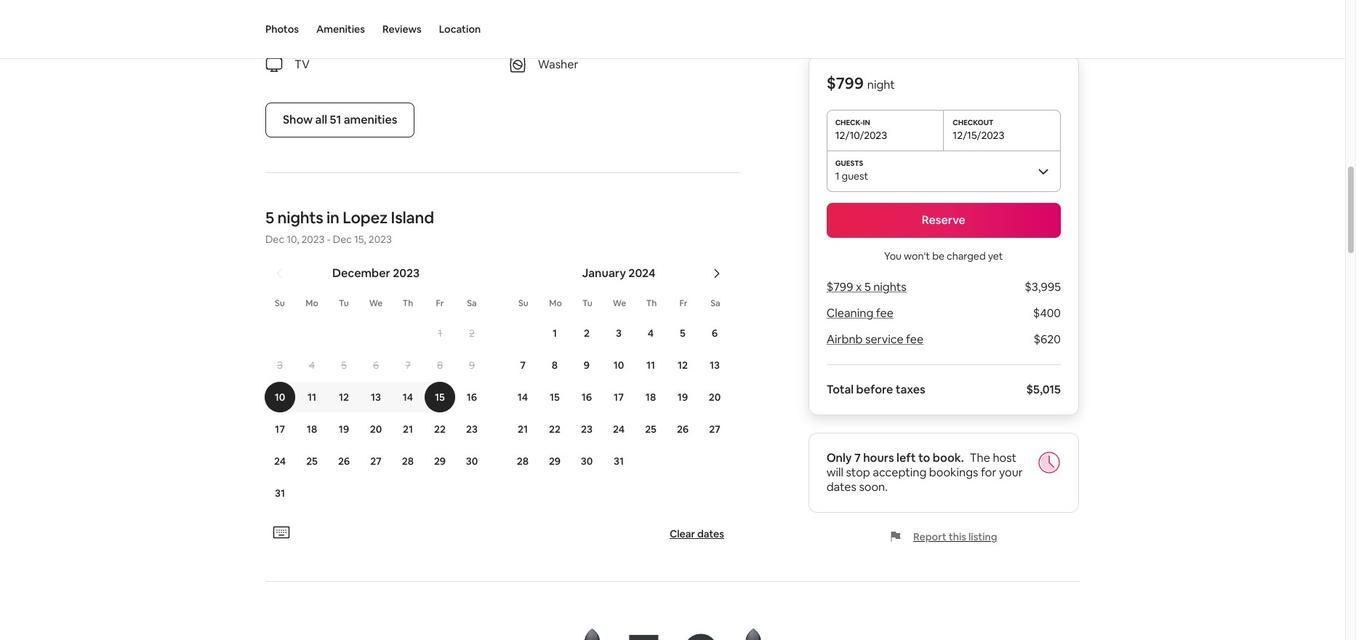 Task type: locate. For each thing, give the bounding box(es) containing it.
1 su from the left
[[275, 297, 285, 309]]

31 button
[[603, 446, 635, 476], [264, 478, 296, 508]]

-
[[327, 233, 331, 246]]

th down december 2023
[[403, 297, 413, 309]]

fee right service
[[906, 332, 924, 347]]

1 2 button from the left
[[456, 318, 488, 348]]

2023 left - on the left of the page
[[301, 233, 325, 246]]

2 14 from the left
[[518, 391, 528, 404]]

0 horizontal spatial 6
[[373, 359, 379, 372]]

1 vertical spatial 19
[[339, 423, 349, 436]]

0 horizontal spatial 14
[[403, 391, 413, 404]]

2 29 button from the left
[[539, 446, 571, 476]]

dec left 10,
[[265, 233, 284, 246]]

dates down only
[[827, 479, 857, 495]]

tu
[[339, 297, 349, 309], [583, 297, 593, 309]]

6
[[712, 327, 718, 340], [373, 359, 379, 372]]

26 for the right '26' button
[[677, 423, 689, 436]]

1 horizontal spatial fr
[[680, 297, 688, 309]]

19
[[678, 391, 688, 404], [339, 423, 349, 436]]

0 horizontal spatial 3
[[277, 359, 283, 372]]

nights right x
[[874, 279, 907, 295]]

19 button
[[667, 382, 699, 412], [328, 414, 360, 444]]

0 vertical spatial 19 button
[[667, 382, 699, 412]]

1 vertical spatial 3
[[277, 359, 283, 372]]

0 vertical spatial 24
[[613, 423, 625, 436]]

2 9 from the left
[[584, 359, 590, 372]]

we down january 2024 at the top of page
[[613, 297, 626, 309]]

airbnb service fee
[[827, 332, 924, 347]]

0 horizontal spatial dec
[[265, 233, 284, 246]]

1 horizontal spatial 30 button
[[571, 446, 603, 476]]

photos
[[265, 23, 299, 36]]

left
[[897, 450, 916, 465]]

13 button
[[699, 350, 731, 380], [360, 382, 392, 412]]

2 28 from the left
[[517, 455, 529, 468]]

2 30 from the left
[[581, 455, 593, 468]]

2 for december 2023
[[469, 327, 475, 340]]

1 horizontal spatial 29 button
[[539, 446, 571, 476]]

2 su from the left
[[519, 297, 529, 309]]

1 horizontal spatial 15 button
[[539, 382, 571, 412]]

27 for topmost the 27 button
[[709, 423, 721, 436]]

2 15 from the left
[[550, 391, 560, 404]]

private
[[295, 28, 331, 43]]

0 horizontal spatial 30
[[466, 455, 478, 468]]

dates
[[827, 479, 857, 495], [697, 527, 724, 540]]

1 horizontal spatial 10 button
[[603, 350, 635, 380]]

to
[[919, 450, 931, 465]]

we down december 2023
[[369, 297, 383, 309]]

2 22 button from the left
[[539, 414, 571, 444]]

1 14 from the left
[[403, 391, 413, 404]]

2 23 from the left
[[581, 423, 593, 436]]

1 vertical spatial 11 button
[[296, 382, 328, 412]]

before
[[856, 382, 893, 397]]

mo
[[306, 297, 318, 309], [549, 297, 562, 309]]

1 15 from the left
[[435, 391, 445, 404]]

2 8 from the left
[[552, 359, 558, 372]]

2023 right the december
[[393, 265, 420, 281]]

23 button
[[456, 414, 488, 444], [571, 414, 603, 444]]

1 horizontal spatial 17
[[614, 391, 624, 404]]

12 button
[[667, 350, 699, 380], [328, 382, 360, 412]]

1 7 button from the left
[[392, 350, 424, 380]]

1 vertical spatial dates
[[697, 527, 724, 540]]

4 for rightmost 4 button
[[648, 327, 654, 340]]

1 horizontal spatial 26 button
[[667, 414, 699, 444]]

1 horizontal spatial nights
[[874, 279, 907, 295]]

$5,015
[[1027, 382, 1061, 397]]

1 28 button from the left
[[392, 446, 424, 476]]

1 vertical spatial 6
[[373, 359, 379, 372]]

clear
[[670, 527, 695, 540]]

11 for leftmost '11' button
[[308, 391, 316, 404]]

1 vertical spatial 31 button
[[264, 478, 296, 508]]

0 horizontal spatial 26
[[338, 455, 350, 468]]

0 horizontal spatial su
[[275, 297, 285, 309]]

th down 2024
[[646, 297, 657, 309]]

0 vertical spatial 31
[[614, 455, 624, 468]]

0 horizontal spatial 22
[[434, 423, 446, 436]]

island
[[391, 207, 434, 228]]

0 horizontal spatial 31
[[275, 487, 285, 500]]

airbnb
[[827, 332, 863, 347]]

14
[[403, 391, 413, 404], [518, 391, 528, 404]]

2 1 button from the left
[[539, 318, 571, 348]]

0 horizontal spatial 21
[[403, 423, 413, 436]]

7 button
[[392, 350, 424, 380], [507, 350, 539, 380]]

3 for "3" button to the right
[[616, 327, 622, 340]]

2
[[469, 327, 475, 340], [584, 327, 590, 340]]

$799 night
[[827, 73, 895, 93]]

dates right clear
[[697, 527, 724, 540]]

1 horizontal spatial 12
[[678, 359, 688, 372]]

dec right - on the left of the page
[[333, 233, 352, 246]]

1 22 from the left
[[434, 423, 446, 436]]

0 horizontal spatial dates
[[697, 527, 724, 540]]

2 28 button from the left
[[507, 446, 539, 476]]

show all 51 amenities
[[283, 112, 397, 127]]

1 vertical spatial 11
[[308, 391, 316, 404]]

1 horizontal spatial 18
[[646, 391, 656, 404]]

24
[[613, 423, 625, 436], [274, 455, 286, 468]]

only
[[827, 450, 852, 465]]

0 horizontal spatial 1
[[438, 327, 442, 340]]

$799
[[827, 73, 864, 93], [827, 279, 854, 295]]

0 vertical spatial 12 button
[[667, 350, 699, 380]]

15 button
[[424, 382, 456, 412], [539, 382, 571, 412]]

21 button
[[392, 414, 424, 444], [507, 414, 539, 444]]

1 horizontal spatial 26
[[677, 423, 689, 436]]

0 vertical spatial dates
[[827, 479, 857, 495]]

1 vertical spatial 6 button
[[360, 350, 392, 380]]

1 21 from the left
[[403, 423, 413, 436]]

1 14 button from the left
[[392, 382, 424, 412]]

1 horizontal spatial 1 button
[[539, 318, 571, 348]]

0 horizontal spatial 17
[[275, 423, 285, 436]]

nights inside 5 nights in lopez island dec 10, 2023 - dec 15, 2023
[[277, 207, 323, 228]]

29 button
[[424, 446, 456, 476], [539, 446, 571, 476]]

12 for the right 12 button
[[678, 359, 688, 372]]

2 button for january 2024
[[571, 318, 603, 348]]

1 30 from the left
[[466, 455, 478, 468]]

1 tu from the left
[[339, 297, 349, 309]]

dec
[[265, 233, 284, 246], [333, 233, 352, 246]]

0 vertical spatial 17
[[614, 391, 624, 404]]

16 for second 16 button
[[582, 391, 592, 404]]

1 horizontal spatial 19
[[678, 391, 688, 404]]

0 vertical spatial 3
[[616, 327, 622, 340]]

$400
[[1033, 305, 1061, 321]]

13
[[710, 359, 720, 372], [371, 391, 381, 404]]

0 horizontal spatial 5 button
[[328, 350, 360, 380]]

location
[[439, 23, 481, 36]]

night
[[868, 77, 895, 92]]

1 guest button
[[827, 151, 1061, 191]]

1 23 from the left
[[466, 423, 478, 436]]

1 horizontal spatial dec
[[333, 233, 352, 246]]

nights up 10,
[[277, 207, 323, 228]]

will
[[827, 465, 844, 480]]

1 horizontal spatial 23 button
[[571, 414, 603, 444]]

2 21 from the left
[[518, 423, 528, 436]]

1 horizontal spatial 21
[[518, 423, 528, 436]]

1 horizontal spatial 9 button
[[571, 350, 603, 380]]

$3,995
[[1025, 279, 1061, 295]]

1 dec from the left
[[265, 233, 284, 246]]

total
[[827, 382, 854, 397]]

airbnb service fee button
[[827, 332, 924, 347]]

1 horizontal spatial 16
[[582, 391, 592, 404]]

1 21 button from the left
[[392, 414, 424, 444]]

8 for 2nd 8 button from the right
[[437, 359, 443, 372]]

0 vertical spatial 6
[[712, 327, 718, 340]]

5
[[265, 207, 274, 228], [865, 279, 871, 295], [680, 327, 686, 340], [341, 359, 347, 372]]

1 vertical spatial 13
[[371, 391, 381, 404]]

this
[[949, 530, 967, 543]]

1 vertical spatial 17
[[275, 423, 285, 436]]

0 horizontal spatial nights
[[277, 207, 323, 228]]

1 horizontal spatial 22 button
[[539, 414, 571, 444]]

0 horizontal spatial 11
[[308, 391, 316, 404]]

25 for topmost the "25" button
[[645, 423, 657, 436]]

reserve
[[922, 212, 966, 228]]

0 vertical spatial 17 button
[[603, 382, 635, 412]]

tu down the december
[[339, 297, 349, 309]]

18
[[646, 391, 656, 404], [307, 423, 317, 436]]

1
[[835, 169, 840, 183], [438, 327, 442, 340], [553, 327, 557, 340]]

1 horizontal spatial 23
[[581, 423, 593, 436]]

20
[[709, 391, 721, 404], [370, 423, 382, 436]]

2 15 button from the left
[[539, 382, 571, 412]]

1 horizontal spatial 28
[[517, 455, 529, 468]]

private pool
[[295, 28, 358, 43]]

1 1 button from the left
[[424, 318, 456, 348]]

2023 right 15,
[[369, 233, 392, 246]]

2 for january 2024
[[584, 327, 590, 340]]

1 vertical spatial 31
[[275, 487, 285, 500]]

1 horizontal spatial 11 button
[[635, 350, 667, 380]]

1 button for january 2024
[[539, 318, 571, 348]]

0 vertical spatial 11
[[647, 359, 655, 372]]

1 2 from the left
[[469, 327, 475, 340]]

12 for the left 12 button
[[339, 391, 349, 404]]

1 8 from the left
[[437, 359, 443, 372]]

26 button
[[667, 414, 699, 444], [328, 446, 360, 476]]

30
[[466, 455, 478, 468], [581, 455, 593, 468]]

17 for the rightmost 17 button
[[614, 391, 624, 404]]

2 16 button from the left
[[571, 382, 603, 412]]

1 horizontal spatial fee
[[906, 332, 924, 347]]

2 2 button from the left
[[571, 318, 603, 348]]

0 horizontal spatial 12
[[339, 391, 349, 404]]

0 horizontal spatial 23 button
[[456, 414, 488, 444]]

$799 left x
[[827, 279, 854, 295]]

1 horizontal spatial 31
[[614, 455, 624, 468]]

sa
[[467, 297, 477, 309], [711, 297, 721, 309]]

amenities
[[344, 112, 397, 127]]

0 horizontal spatial sa
[[467, 297, 477, 309]]

0 horizontal spatial 10 button
[[264, 382, 296, 412]]

1 horizontal spatial th
[[646, 297, 657, 309]]

0 vertical spatial 26 button
[[667, 414, 699, 444]]

51
[[330, 112, 341, 127]]

2 23 button from the left
[[571, 414, 603, 444]]

1 vertical spatial 12 button
[[328, 382, 360, 412]]

0 horizontal spatial 21 button
[[392, 414, 424, 444]]

2 dec from the left
[[333, 233, 352, 246]]

december 2023
[[332, 265, 420, 281]]

2 14 button from the left
[[507, 382, 539, 412]]

2 $799 from the top
[[827, 279, 854, 295]]

1 8 button from the left
[[424, 350, 456, 380]]

0 vertical spatial 19
[[678, 391, 688, 404]]

2 30 button from the left
[[571, 446, 603, 476]]

0 horizontal spatial 2
[[469, 327, 475, 340]]

fee up service
[[876, 305, 894, 321]]

27
[[709, 423, 721, 436], [370, 455, 382, 468]]

1 button for december 2023
[[424, 318, 456, 348]]

25 button
[[635, 414, 667, 444], [296, 446, 328, 476]]

2 sa from the left
[[711, 297, 721, 309]]

2 2 from the left
[[584, 327, 590, 340]]

18 button
[[635, 382, 667, 412], [296, 414, 328, 444]]

1 fr from the left
[[436, 297, 444, 309]]

2 th from the left
[[646, 297, 657, 309]]

$799 for $799 night
[[827, 73, 864, 93]]

0 vertical spatial 25 button
[[635, 414, 667, 444]]

2 button for december 2023
[[456, 318, 488, 348]]

25 for the "25" button to the bottom
[[306, 455, 318, 468]]

calendar application
[[248, 250, 1229, 521]]

0 vertical spatial 25
[[645, 423, 657, 436]]

17 for leftmost 17 button
[[275, 423, 285, 436]]

10,
[[287, 233, 299, 246]]

2 7 button from the left
[[507, 350, 539, 380]]

1 vertical spatial 18
[[307, 423, 317, 436]]

dates inside button
[[697, 527, 724, 540]]

0 horizontal spatial 12 button
[[328, 382, 360, 412]]

31
[[614, 455, 624, 468], [275, 487, 285, 500]]

report this listing
[[914, 530, 998, 543]]

1 $799 from the top
[[827, 73, 864, 93]]

10
[[614, 359, 624, 372], [275, 391, 285, 404]]

25
[[645, 423, 657, 436], [306, 455, 318, 468]]

16
[[467, 391, 477, 404], [582, 391, 592, 404]]

0 horizontal spatial 26 button
[[328, 446, 360, 476]]

23
[[466, 423, 478, 436], [581, 423, 593, 436]]

0 horizontal spatial 24
[[274, 455, 286, 468]]

0 horizontal spatial 10
[[275, 391, 285, 404]]

14 for first 14 button from the left
[[403, 391, 413, 404]]

2 16 from the left
[[582, 391, 592, 404]]

location button
[[439, 0, 481, 58]]

1 vertical spatial 13 button
[[360, 382, 392, 412]]

1 horizontal spatial 30
[[581, 455, 593, 468]]

$799 left night at the top of the page
[[827, 73, 864, 93]]

tu down january
[[583, 297, 593, 309]]

1 horizontal spatial 20
[[709, 391, 721, 404]]

1 horizontal spatial 13 button
[[699, 350, 731, 380]]

0 horizontal spatial 27 button
[[360, 446, 392, 476]]

17
[[614, 391, 624, 404], [275, 423, 285, 436]]

1 horizontal spatial 19 button
[[667, 382, 699, 412]]

6 button
[[699, 318, 731, 348], [360, 350, 392, 380]]

0 horizontal spatial 28 button
[[392, 446, 424, 476]]

1 horizontal spatial 27 button
[[699, 414, 731, 444]]

15
[[435, 391, 445, 404], [550, 391, 560, 404]]

11 for the topmost '11' button
[[647, 359, 655, 372]]

1 horizontal spatial we
[[613, 297, 626, 309]]

1 horizontal spatial tu
[[583, 297, 593, 309]]

1 9 from the left
[[469, 359, 475, 372]]

we
[[369, 297, 383, 309], [613, 297, 626, 309]]

guest
[[842, 169, 869, 183]]

1 16 from the left
[[467, 391, 477, 404]]

2 22 from the left
[[549, 423, 561, 436]]

4 for bottom 4 button
[[309, 359, 315, 372]]

0 horizontal spatial mo
[[306, 297, 318, 309]]



Task type: vqa. For each thing, say whether or not it's contained in the screenshot.


Task type: describe. For each thing, give the bounding box(es) containing it.
6 for the left 6 button
[[373, 359, 379, 372]]

1 for december 2023
[[438, 327, 442, 340]]

15 for 1st 15 button from the right
[[550, 391, 560, 404]]

yet
[[988, 249, 1003, 263]]

0 horizontal spatial 6 button
[[360, 350, 392, 380]]

the
[[970, 450, 991, 465]]

won't
[[904, 249, 930, 263]]

1 15 button from the left
[[424, 382, 456, 412]]

0 horizontal spatial 20
[[370, 423, 382, 436]]

8 for second 8 button from the left
[[552, 359, 558, 372]]

2 29 from the left
[[549, 455, 561, 468]]

22 for 1st the 22 button from right
[[549, 423, 561, 436]]

amenities
[[316, 23, 365, 36]]

0 vertical spatial fee
[[876, 305, 894, 321]]

clear dates
[[670, 527, 724, 540]]

service
[[866, 332, 904, 347]]

$799 x 5 nights button
[[827, 279, 907, 295]]

1 horizontal spatial 18 button
[[635, 382, 667, 412]]

accepting
[[873, 465, 927, 480]]

1 th from the left
[[403, 297, 413, 309]]

reserve button
[[827, 203, 1061, 238]]

cleaning
[[827, 305, 874, 321]]

1 horizontal spatial 3 button
[[603, 318, 635, 348]]

1 16 button from the left
[[456, 382, 488, 412]]

0 horizontal spatial 2023
[[301, 233, 325, 246]]

27 for bottom the 27 button
[[370, 455, 382, 468]]

you won't be charged yet
[[885, 249, 1003, 263]]

1 for january 2024
[[553, 327, 557, 340]]

26 for left '26' button
[[338, 455, 350, 468]]

15 for first 15 button from left
[[435, 391, 445, 404]]

0 vertical spatial 20 button
[[699, 382, 731, 412]]

1 22 button from the left
[[424, 414, 456, 444]]

washer
[[538, 57, 579, 72]]

report
[[914, 530, 947, 543]]

1 inside dropdown button
[[835, 169, 840, 183]]

2 tu from the left
[[583, 297, 593, 309]]

1 horizontal spatial 2023
[[369, 233, 392, 246]]

1 vertical spatial 25 button
[[296, 446, 328, 476]]

$799 x 5 nights
[[827, 279, 907, 295]]

0 horizontal spatial 13 button
[[360, 382, 392, 412]]

2 we from the left
[[613, 297, 626, 309]]

hours
[[863, 450, 894, 465]]

listing
[[969, 530, 998, 543]]

1 29 button from the left
[[424, 446, 456, 476]]

1 vertical spatial 19 button
[[328, 414, 360, 444]]

1 mo from the left
[[306, 297, 318, 309]]

16 for second 16 button from right
[[467, 391, 477, 404]]

tv
[[295, 57, 310, 72]]

total before taxes
[[827, 382, 926, 397]]

reviews
[[383, 23, 422, 36]]

0 horizontal spatial 24 button
[[264, 446, 296, 476]]

1 vertical spatial 27 button
[[360, 446, 392, 476]]

only 7 hours left to book.
[[827, 450, 964, 465]]

14 for 2nd 14 button
[[518, 391, 528, 404]]

be
[[933, 249, 945, 263]]

2 mo from the left
[[549, 297, 562, 309]]

1 vertical spatial 24
[[274, 455, 286, 468]]

5 nights in lopez island dec 10, 2023 - dec 15, 2023
[[265, 207, 434, 246]]

0 horizontal spatial 31 button
[[264, 478, 296, 508]]

amenities button
[[316, 0, 365, 58]]

0 horizontal spatial 13
[[371, 391, 381, 404]]

2 fr from the left
[[680, 297, 688, 309]]

bookings
[[929, 465, 979, 480]]

x
[[856, 279, 862, 295]]

1 horizontal spatial 31 button
[[603, 446, 635, 476]]

december
[[332, 265, 390, 281]]

31 for the left 31 button
[[275, 487, 285, 500]]

1 horizontal spatial 10
[[614, 359, 624, 372]]

1 vertical spatial 5 button
[[328, 350, 360, 380]]

january 2024
[[582, 265, 656, 281]]

1 9 button from the left
[[456, 350, 488, 380]]

0 horizontal spatial 17 button
[[264, 414, 296, 444]]

cleaning fee button
[[827, 305, 894, 321]]

$620
[[1034, 332, 1061, 347]]

3 for "3" button to the left
[[277, 359, 283, 372]]

12/15/2023
[[953, 129, 1005, 142]]

taxes
[[896, 382, 926, 397]]

lopez
[[343, 207, 388, 228]]

in
[[327, 207, 340, 228]]

0 horizontal spatial 19
[[339, 423, 349, 436]]

1 horizontal spatial 4 button
[[635, 318, 667, 348]]

31 for the right 31 button
[[614, 455, 624, 468]]

clear dates button
[[664, 521, 730, 546]]

1 29 from the left
[[434, 455, 446, 468]]

0 vertical spatial 13
[[710, 359, 720, 372]]

host
[[993, 450, 1017, 465]]

18 for rightmost 18 button
[[646, 391, 656, 404]]

1 30 button from the left
[[456, 446, 488, 476]]

charged
[[947, 249, 986, 263]]

1 vertical spatial 18 button
[[296, 414, 328, 444]]

for
[[981, 465, 997, 480]]

1 horizontal spatial 6 button
[[699, 318, 731, 348]]

the host will stop accepting bookings for your dates soon.
[[827, 450, 1023, 495]]

1 horizontal spatial 17 button
[[603, 382, 635, 412]]

15,
[[354, 233, 366, 246]]

1 23 button from the left
[[456, 414, 488, 444]]

1 horizontal spatial 7
[[520, 359, 526, 372]]

0 vertical spatial 13 button
[[699, 350, 731, 380]]

$799 for $799 x 5 nights
[[827, 279, 854, 295]]

30 for 1st 30 button from left
[[466, 455, 478, 468]]

all
[[315, 112, 327, 127]]

2 horizontal spatial 7
[[855, 450, 861, 465]]

0 horizontal spatial 20 button
[[360, 414, 392, 444]]

0 horizontal spatial 11 button
[[296, 382, 328, 412]]

report this listing button
[[890, 530, 998, 543]]

9 for 1st 9 button from right
[[584, 359, 590, 372]]

0 vertical spatial 11 button
[[635, 350, 667, 380]]

2 8 button from the left
[[539, 350, 571, 380]]

1 28 from the left
[[402, 455, 414, 468]]

cleaning fee
[[827, 305, 894, 321]]

photos button
[[265, 0, 299, 58]]

0 horizontal spatial 3 button
[[264, 350, 296, 380]]

1 vertical spatial 4 button
[[296, 350, 328, 380]]

2024
[[629, 265, 656, 281]]

reviews button
[[383, 0, 422, 58]]

you
[[885, 249, 902, 263]]

2 21 button from the left
[[507, 414, 539, 444]]

1 we from the left
[[369, 297, 383, 309]]

show all 51 amenities button
[[265, 103, 415, 137]]

1 sa from the left
[[467, 297, 477, 309]]

2023 inside calendar application
[[393, 265, 420, 281]]

30 for first 30 button from right
[[581, 455, 593, 468]]

22 for 2nd the 22 button from the right
[[434, 423, 446, 436]]

dates inside the host will stop accepting bookings for your dates soon.
[[827, 479, 857, 495]]

book.
[[933, 450, 964, 465]]

1 vertical spatial fee
[[906, 332, 924, 347]]

0 vertical spatial 5 button
[[667, 318, 699, 348]]

soon.
[[859, 479, 888, 495]]

0 horizontal spatial 7
[[405, 359, 411, 372]]

1 vertical spatial 10
[[275, 391, 285, 404]]

pool
[[334, 28, 358, 43]]

1 guest
[[835, 169, 869, 183]]

2 9 button from the left
[[571, 350, 603, 380]]

9 for first 9 button
[[469, 359, 475, 372]]

0 vertical spatial 27 button
[[699, 414, 731, 444]]

5 inside 5 nights in lopez island dec 10, 2023 - dec 15, 2023
[[265, 207, 274, 228]]

12/10/2023
[[835, 129, 887, 142]]

january
[[582, 265, 626, 281]]

stop
[[846, 465, 870, 480]]

6 for rightmost 6 button
[[712, 327, 718, 340]]

show
[[283, 112, 313, 127]]

1 horizontal spatial 24
[[613, 423, 625, 436]]

your
[[999, 465, 1023, 480]]

1 horizontal spatial 24 button
[[603, 414, 635, 444]]

18 for the bottommost 18 button
[[307, 423, 317, 436]]

1 horizontal spatial 12 button
[[667, 350, 699, 380]]



